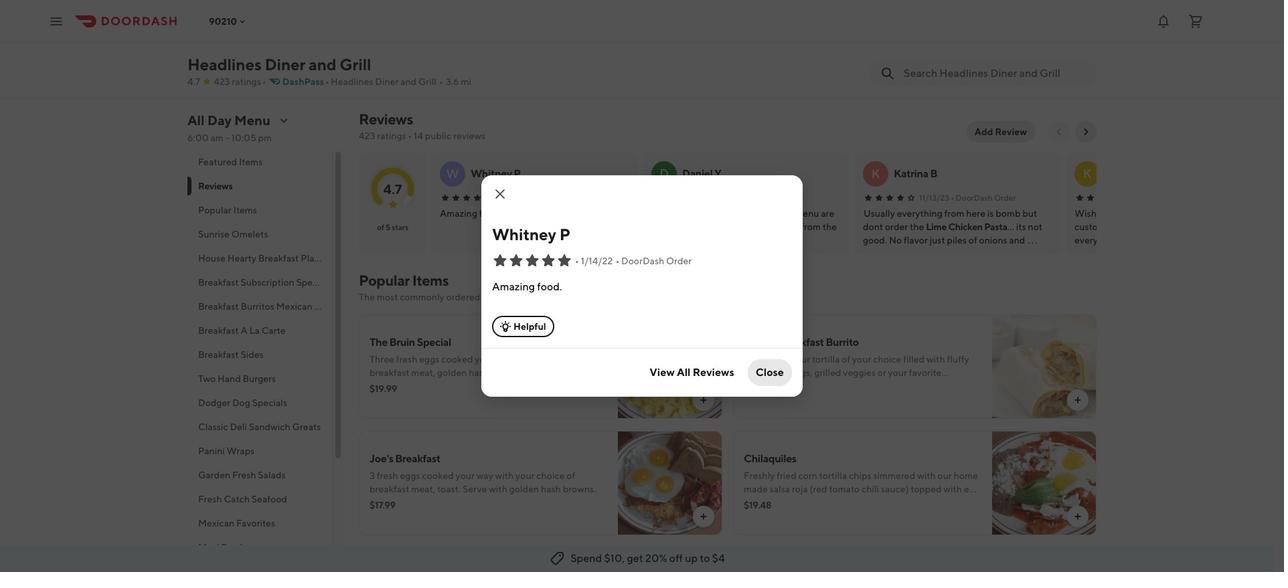 Task type: describe. For each thing, give the bounding box(es) containing it.
luxe breakfast burrito image
[[618, 548, 723, 573]]

browns.
[[563, 484, 596, 495]]

add item to cart image for joe's breakfast
[[699, 512, 709, 522]]

$19.99 for the big french toast 'image'
[[1001, 62, 1030, 73]]

and inside the bruin special three fresh eggs cooked your way with your choice of breakfast meat, golden hash browns and two fluffy pancakes. add fruits to pancakes if you'd like.
[[524, 368, 540, 378]]

next image
[[1081, 127, 1092, 137]]

cooked inside chilaquiles freshly fried corn tortilla chips simmered with our home made salsa roja (red tomato chili sauce) topped with egg cooked your way, creamy avocado slices, sour cream and queso fresco. serve  with refried pinto beans.
[[744, 498, 776, 508]]

chips
[[849, 471, 872, 482]]

1 vertical spatial mexican
[[198, 518, 235, 529]]

0 vertical spatial whitney p
[[471, 167, 521, 180]]

joe's
[[370, 453, 394, 466]]

breakfast up breakfast a la carte
[[198, 301, 239, 312]]

daniel y
[[683, 167, 722, 180]]

favorite
[[909, 368, 942, 378]]

breakfast up subscription
[[258, 253, 299, 264]]

whitney inside dialog
[[492, 225, 557, 244]]

pancakes,
[[874, 46, 922, 58]]

serve inside 'joe's breakfast 3 fresh  eggs cooked your way with your choice of breakfast meat, toast. serve with  golden hash browns. $17.99'
[[463, 484, 487, 495]]

cooked inside 'joe's breakfast 3 fresh  eggs cooked your way with your choice of breakfast meat, toast. serve with  golden hash browns. $17.99'
[[422, 471, 454, 482]]

breakfast down house
[[198, 277, 239, 288]]

• doordash order for 11/13/23
[[951, 193, 1017, 203]]

the bruin special image inside $19.99 button
[[360, 0, 478, 41]]

and up reviews link
[[401, 76, 417, 87]]

grill for headlines diner and grill
[[340, 55, 371, 74]]

chili
[[862, 484, 880, 495]]

two hand burgers
[[198, 374, 276, 384]]

order for daniel y
[[782, 193, 804, 203]]

favorites inside mexican favorites button
[[236, 518, 275, 529]]

423 ratings •
[[214, 76, 266, 87]]

0 horizontal spatial ratings
[[232, 76, 261, 87]]

wraps
[[227, 446, 255, 457]]

grill for headlines diner and grill • 3.6 mi
[[419, 76, 437, 87]]

lime chicken pasta
[[927, 222, 1008, 232]]

melty
[[916, 381, 940, 392]]

dishes
[[525, 292, 552, 303]]

p inside whitney p dialog
[[560, 225, 571, 244]]

1 vertical spatial to
[[700, 553, 710, 565]]

open menu image
[[48, 13, 64, 29]]

reviews inside button
[[693, 366, 735, 379]]

salads
[[258, 470, 286, 481]]

flour
[[791, 354, 811, 365]]

add item to cart image for classic breakfast burrito
[[1073, 395, 1084, 406]]

1/14/22 inside whitney p dialog
[[581, 256, 613, 267]]

reviews link
[[359, 111, 413, 128]]

breakfast burritos mexican morning favorites
[[198, 301, 391, 312]]

a
[[241, 326, 248, 336]]

$10,
[[604, 553, 625, 565]]

sunrise
[[198, 229, 230, 240]]

eggs,
[[790, 368, 813, 378]]

breakfast sides button
[[188, 343, 333, 367]]

0 horizontal spatial chilaquiles image
[[742, 0, 860, 41]]

browns inside classic breakfast burrito large, soft flour  tortilla of your choice filled with fluffy scrambled eggs, grilled veggies or your favorite breakfast meat, golden hash browns and melty cheddar cheese.
[[865, 381, 897, 392]]

panini wraps button
[[188, 439, 333, 464]]

fresh inside the bruin special three fresh eggs cooked your way with your choice of breakfast meat, golden hash browns and two fluffy pancakes. add fruits to pancakes if you'd like.
[[396, 354, 418, 365]]

of inside classic breakfast burrito large, soft flour  tortilla of your choice filled with fluffy scrambled eggs, grilled veggies or your favorite breakfast meat, golden hash browns and melty cheddar cheese.
[[842, 354, 851, 365]]

roja
[[792, 484, 808, 495]]

cheese.
[[744, 395, 777, 405]]

dog
[[232, 398, 250, 409]]

tortilla inside chilaquiles freshly fried corn tortilla chips simmered with our home made salsa roja (red tomato chili sauce) topped with egg cooked your way, creamy avocado slices, sour cream and queso fresco. serve  with refried pinto beans.
[[820, 471, 848, 482]]

(red
[[810, 484, 828, 495]]

your inside chilaquiles freshly fried corn tortilla chips simmered with our home made salsa roja (red tomato chili sauce) topped with egg cooked your way, creamy avocado slices, sour cream and queso fresco. serve  with refried pinto beans.
[[778, 498, 797, 508]]

0 vertical spatial whitney
[[471, 167, 512, 180]]

subscription
[[241, 277, 294, 288]]

popular for popular items the most commonly ordered items and dishes from this store
[[359, 272, 410, 289]]

0 horizontal spatial all
[[188, 113, 205, 128]]

,sausage,special#3
[[874, 75, 965, 88]]

dodger
[[198, 398, 231, 409]]

close undefined image
[[492, 186, 508, 202]]

doordash for daniel y
[[744, 193, 781, 203]]

ordered
[[446, 292, 480, 303]]

d
[[660, 167, 669, 181]]

view all reviews button
[[642, 360, 743, 387]]

mexican favorites button
[[188, 512, 333, 536]]

and inside chilaquiles freshly fried corn tortilla chips simmered with our home made salsa roja (red tomato chili sauce) topped with egg cooked your way, creamy avocado slices, sour cream and queso fresco. serve  with refried pinto beans.
[[966, 498, 982, 508]]

browns inside the bruin special three fresh eggs cooked your way with your choice of breakfast meat, golden hash browns and two fluffy pancakes. add fruits to pancakes if you'd like.
[[491, 368, 522, 378]]

store
[[593, 292, 615, 303]]

chicken
[[949, 222, 983, 232]]

doordash inside whitney p dialog
[[622, 256, 665, 267]]

lime chicken pasta button
[[927, 220, 1008, 234]]

golden inside classic breakfast burrito large, soft flour  tortilla of your choice filled with fluffy scrambled eggs, grilled veggies or your favorite breakfast meat, golden hash browns and melty cheddar cheese.
[[812, 381, 842, 392]]

0 vertical spatial 423
[[214, 76, 230, 87]]

close
[[756, 366, 784, 379]]

garden
[[198, 470, 230, 481]]

featured items button
[[188, 150, 333, 174]]

beans.
[[903, 511, 931, 522]]

refried
[[849, 511, 877, 522]]

doordash for 11/13/23
[[956, 193, 993, 203]]

katrina
[[894, 167, 929, 180]]

filled
[[904, 354, 925, 365]]

pm
[[258, 133, 272, 143]]

two
[[198, 374, 216, 384]]

fluffy inside classic breakfast burrito large, soft flour  tortilla of your choice filled with fluffy scrambled eggs, grilled veggies or your favorite breakfast meat, golden hash browns and melty cheddar cheese.
[[947, 354, 970, 365]]

choice inside 'joe's breakfast 3 fresh  eggs cooked your way with your choice of breakfast meat, toast. serve with  golden hash browns. $17.99'
[[537, 471, 565, 482]]

daniel
[[683, 167, 713, 180]]

way inside the bruin special three fresh eggs cooked your way with your choice of breakfast meat, golden hash browns and two fluffy pancakes. add fruits to pancakes if you'd like.
[[496, 354, 513, 365]]

• doordash order for daniel y
[[739, 193, 804, 203]]

breakfast left a
[[198, 326, 239, 336]]

20%
[[646, 553, 668, 565]]

hearty
[[228, 253, 257, 264]]

breakfast inside button
[[198, 350, 239, 360]]

hash inside classic breakfast burrito large, soft flour  tortilla of your choice filled with fluffy scrambled eggs, grilled veggies or your favorite breakfast meat, golden hash browns and melty cheddar cheese.
[[844, 381, 864, 392]]

1 k from the left
[[872, 167, 880, 181]]

burritos
[[241, 301, 274, 312]]

choice inside the bruin special three fresh eggs cooked your way with your choice of breakfast meat, golden hash browns and two fluffy pancakes. add fruits to pancakes if you'd like.
[[556, 354, 584, 365]]

and inside classic breakfast burrito large, soft flour  tortilla of your choice filled with fluffy scrambled eggs, grilled veggies or your favorite breakfast meat, golden hash browns and melty cheddar cheese.
[[898, 381, 915, 392]]

egg
[[964, 484, 981, 495]]

breakfast inside 'joe's breakfast 3 fresh  eggs cooked your way with your choice of breakfast meat, toast. serve with  golden hash browns. $17.99'
[[370, 484, 410, 495]]

tortilla inside classic breakfast burrito large, soft flour  tortilla of your choice filled with fluffy scrambled eggs, grilled veggies or your favorite breakfast meat, golden hash browns and melty cheddar cheese.
[[813, 354, 840, 365]]

$19.48
[[744, 500, 772, 511]]

hash inside 'joe's breakfast 3 fresh  eggs cooked your way with your choice of breakfast meat, toast. serve with  golden hash browns. $17.99'
[[541, 484, 561, 495]]

two hand burgers button
[[188, 367, 333, 391]]

1 horizontal spatial mexican
[[276, 301, 313, 312]]

of left 5
[[377, 222, 384, 232]]

the inside the popular items the most commonly ordered items and dishes from this store
[[359, 292, 375, 303]]

hash inside the bruin special three fresh eggs cooked your way with your choice of breakfast meat, golden hash browns and two fluffy pancakes. add fruits to pancakes if you'd like.
[[469, 368, 489, 378]]

commonly
[[400, 292, 445, 303]]

0 items, open order cart image
[[1188, 13, 1204, 29]]

diner for headlines diner and grill
[[265, 55, 306, 74]]

add inside "button"
[[975, 127, 994, 137]]

morning
[[314, 301, 351, 312]]

and up dashpass •
[[309, 55, 337, 74]]

catch
[[224, 494, 250, 505]]

golden inside the bruin special three fresh eggs cooked your way with your choice of breakfast meat, golden hash browns and two fluffy pancakes. add fruits to pancakes if you'd like.
[[437, 368, 467, 378]]

soft
[[773, 354, 789, 365]]

popular items the most commonly ordered items and dishes from this store
[[359, 272, 615, 303]]

off
[[670, 553, 683, 565]]

add item to cart image for the bruin special
[[699, 395, 709, 406]]

greats
[[292, 422, 321, 433]]

choice inside classic breakfast burrito large, soft flour  tortilla of your choice filled with fluffy scrambled eggs, grilled veggies or your favorite breakfast meat, golden hash browns and melty cheddar cheese.
[[874, 354, 902, 365]]

1 vertical spatial 4.7
[[384, 181, 402, 197]]

the inside the bruin special three fresh eggs cooked your way with your choice of breakfast meat, golden hash browns and two fluffy pancakes. add fruits to pancakes if you'd like.
[[370, 336, 388, 349]]

14
[[414, 131, 423, 141]]

breakfast a la carte button
[[188, 319, 333, 343]]

serve inside chilaquiles freshly fried corn tortilla chips simmered with our home made salsa roja (red tomato chili sauce) topped with egg cooked your way, creamy avocado slices, sour cream and queso fresco. serve  with refried pinto beans.
[[802, 511, 826, 522]]

close button
[[748, 360, 792, 387]]

notification bell image
[[1156, 13, 1172, 29]]

all day menu
[[188, 113, 271, 128]]

or
[[878, 368, 887, 378]]

fruits
[[434, 381, 456, 392]]

hand
[[218, 374, 241, 384]]

$4
[[712, 553, 725, 565]]

items for popular items
[[233, 205, 257, 216]]

chilaquiles freshly fried corn tortilla chips simmered with our home made salsa roja (red tomato chili sauce) topped with egg cooked your way, creamy avocado slices, sour cream and queso fresco. serve  with refried pinto beans.
[[744, 453, 982, 522]]

b
[[931, 167, 938, 180]]

6:00
[[188, 133, 209, 143]]

0 vertical spatial joe's breakfast image
[[614, 0, 733, 41]]

popular items
[[198, 205, 257, 216]]

sour
[[917, 498, 936, 508]]



Task type: locate. For each thing, give the bounding box(es) containing it.
chilaquiles
[[744, 453, 797, 466]]

items for featured items
[[239, 157, 263, 167]]

and
[[309, 55, 337, 74], [401, 76, 417, 87], [507, 292, 523, 303], [524, 368, 540, 378], [898, 381, 915, 392], [966, 498, 982, 508]]

add inside the bruin special three fresh eggs cooked your way with your choice of breakfast meat, golden hash browns and two fluffy pancakes. add fruits to pancakes if you'd like.
[[414, 381, 432, 392]]

0 horizontal spatial fresh
[[198, 494, 222, 505]]

headlines for headlines diner and grill
[[188, 55, 262, 74]]

mexican up carte
[[276, 301, 313, 312]]

5
[[386, 222, 391, 232]]

bacon
[[874, 60, 904, 73]]

2 horizontal spatial order
[[995, 193, 1017, 203]]

0 horizontal spatial p
[[514, 167, 521, 180]]

breakfast subscription specials button
[[188, 271, 333, 295]]

grill left 3.6
[[419, 76, 437, 87]]

0 horizontal spatial 1/14/22
[[496, 193, 524, 203]]

veggies
[[844, 368, 876, 378]]

eggs down special
[[420, 354, 440, 365]]

garden fresh salads
[[198, 470, 286, 481]]

favorites
[[352, 301, 391, 312], [236, 518, 275, 529]]

k left katrina in the right top of the page
[[872, 167, 880, 181]]

headlines right dashpass •
[[331, 76, 373, 87]]

cream
[[937, 498, 964, 508]]

to inside the bruin special three fresh eggs cooked your way with your choice of breakfast meat, golden hash browns and two fluffy pancakes. add fruits to pancakes if you'd like.
[[458, 381, 467, 392]]

breakfast subscription specials
[[198, 277, 331, 288]]

1 horizontal spatial 4.7
[[384, 181, 402, 197]]

doordash
[[744, 193, 781, 203], [956, 193, 993, 203], [622, 256, 665, 267]]

11/13/23
[[920, 193, 950, 203]]

specials down plates
[[296, 277, 331, 288]]

$19.99 for the bruin special image inside $19.99 button
[[365, 62, 394, 73]]

sunrise omelets button
[[188, 222, 333, 247]]

and inside the popular items the most commonly ordered items and dishes from this store
[[507, 292, 523, 303]]

classic
[[744, 336, 777, 349], [198, 422, 228, 433]]

breakfast up flour
[[779, 336, 824, 349]]

w
[[446, 167, 459, 181]]

headlines diner and grill • 3.6 mi
[[331, 76, 472, 87]]

of down this
[[586, 354, 595, 365]]

1 vertical spatial add
[[414, 381, 432, 392]]

0 horizontal spatial specials
[[252, 398, 287, 409]]

1 horizontal spatial chilaquiles image
[[993, 431, 1097, 536]]

fluffy right the two
[[560, 368, 582, 378]]

0 horizontal spatial the bruin special image
[[360, 0, 478, 41]]

dashpass
[[282, 76, 324, 87]]

classic deli sandwich greats button
[[188, 415, 333, 439]]

2 horizontal spatial doordash
[[956, 193, 993, 203]]

0 vertical spatial way
[[496, 354, 513, 365]]

1 vertical spatial way
[[477, 471, 494, 482]]

of
[[377, 222, 384, 232], [586, 354, 595, 365], [842, 354, 851, 365], [567, 471, 576, 482]]

sunrise omelets
[[198, 229, 268, 240]]

0 vertical spatial tortilla
[[813, 354, 840, 365]]

the left most
[[359, 292, 375, 303]]

1 vertical spatial headlines
[[331, 76, 373, 87]]

panini
[[198, 446, 225, 457]]

1 add item to cart image from the left
[[699, 512, 709, 522]]

hash left browns.
[[541, 484, 561, 495]]

1 vertical spatial fresh
[[377, 471, 398, 482]]

grill up headlines diner and grill • 3.6 mi
[[340, 55, 371, 74]]

classic for deli
[[198, 422, 228, 433]]

1 vertical spatial eggs
[[400, 471, 420, 482]]

helpful button
[[492, 316, 554, 338]]

1 vertical spatial breakfast
[[744, 381, 784, 392]]

grill
[[340, 55, 371, 74], [419, 76, 437, 87]]

mexican favorites
[[198, 518, 275, 529]]

choice up browns.
[[537, 471, 565, 482]]

of up browns.
[[567, 471, 576, 482]]

browns down or
[[865, 381, 897, 392]]

whitney p down close undefined icon
[[492, 225, 571, 244]]

cheddar
[[942, 381, 978, 392]]

fluffy up cheddar
[[947, 354, 970, 365]]

spend $10, get 20% off up to $4
[[571, 553, 725, 565]]

all inside button
[[677, 366, 691, 379]]

tomato
[[830, 484, 860, 495]]

specials up the sandwich
[[252, 398, 287, 409]]

k down next icon
[[1084, 167, 1092, 181]]

meat, inside classic breakfast burrito large, soft flour  tortilla of your choice filled with fluffy scrambled eggs, grilled veggies or your favorite breakfast meat, golden hash browns and melty cheddar cheese.
[[786, 381, 810, 392]]

items up commonly
[[412, 272, 449, 289]]

popular items button
[[188, 198, 333, 222]]

house hearty breakfast plates
[[198, 253, 327, 264]]

classic breakfast burrito image
[[487, 0, 606, 41], [993, 315, 1097, 419]]

0 horizontal spatial 423
[[214, 76, 230, 87]]

breakfast inside 'joe's breakfast 3 fresh  eggs cooked your way with your choice of breakfast meat, toast. serve with  golden hash browns. $17.99'
[[395, 453, 441, 466]]

ratings inside reviews 423 ratings • 14 public reviews
[[377, 131, 406, 141]]

the bruin special image
[[360, 0, 478, 41], [618, 315, 723, 419]]

of 5 stars
[[377, 222, 409, 232]]

eggs
[[420, 354, 440, 365], [400, 471, 420, 482]]

classic inside classic breakfast burrito large, soft flour  tortilla of your choice filled with fluffy scrambled eggs, grilled veggies or your favorite breakfast meat, golden hash browns and melty cheddar cheese.
[[744, 336, 777, 349]]

0 horizontal spatial • doordash order
[[739, 193, 804, 203]]

of inside 'joe's breakfast 3 fresh  eggs cooked your way with your choice of breakfast meat, toast. serve with  golden hash browns. $17.99'
[[567, 471, 576, 482]]

choice up the two
[[556, 354, 584, 365]]

add left fruits
[[414, 381, 432, 392]]

0 vertical spatial cooked
[[442, 354, 473, 365]]

golden down grilled
[[812, 381, 842, 392]]

1 vertical spatial grill
[[419, 76, 437, 87]]

diner for headlines diner and grill • 3.6 mi
[[375, 76, 399, 87]]

1 vertical spatial joe's breakfast image
[[618, 431, 723, 536]]

1 vertical spatial favorites
[[236, 518, 275, 529]]

1 • doordash order from the left
[[739, 193, 804, 203]]

to right up
[[700, 553, 710, 565]]

of down burrito in the bottom of the page
[[842, 354, 851, 365]]

0 horizontal spatial doordash
[[622, 256, 665, 267]]

-
[[225, 133, 230, 143]]

classic up large,
[[744, 336, 777, 349]]

add review
[[975, 127, 1028, 137]]

reviews inside reviews 423 ratings • 14 public reviews
[[359, 111, 413, 128]]

2 vertical spatial golden
[[510, 484, 539, 495]]

0 vertical spatial classic breakfast burrito image
[[487, 0, 606, 41]]

diner up dashpass
[[265, 55, 306, 74]]

serve right toast.
[[463, 484, 487, 495]]

items down 10:05
[[239, 157, 263, 167]]

featured items
[[198, 157, 263, 167]]

joe's breakfast image
[[614, 0, 733, 41], [618, 431, 723, 536]]

whitney p up close undefined icon
[[471, 167, 521, 180]]

large,
[[744, 354, 771, 365]]

mexi
[[198, 543, 219, 553]]

the up three
[[370, 336, 388, 349]]

1 vertical spatial tortilla
[[820, 471, 848, 482]]

breakfast down scrambled
[[744, 381, 784, 392]]

breakfast inside the bruin special three fresh eggs cooked your way with your choice of breakfast meat, golden hash browns and two fluffy pancakes. add fruits to pancakes if you'd like.
[[370, 368, 410, 378]]

2 horizontal spatial reviews
[[693, 366, 735, 379]]

1 vertical spatial whitney p
[[492, 225, 571, 244]]

1 horizontal spatial classic
[[744, 336, 777, 349]]

$19.99 down the big french toast 'image'
[[1001, 62, 1030, 73]]

specials for breakfast subscription specials
[[296, 277, 331, 288]]

three
[[370, 354, 394, 365]]

0 vertical spatial diner
[[265, 55, 306, 74]]

popular for popular items
[[198, 205, 232, 216]]

add left review
[[975, 127, 994, 137]]

house
[[198, 253, 226, 264]]

fluffy inside the bruin special three fresh eggs cooked your way with your choice of breakfast meat, golden hash browns and two fluffy pancakes. add fruits to pancakes if you'd like.
[[560, 368, 582, 378]]

sandwich
[[249, 422, 291, 433]]

fresh down garden
[[198, 494, 222, 505]]

home
[[954, 471, 979, 482]]

0 vertical spatial mexican
[[276, 301, 313, 312]]

0 horizontal spatial $19.99 button
[[359, 0, 479, 96]]

0 horizontal spatial headlines
[[188, 55, 262, 74]]

2 add item to cart image from the left
[[1073, 512, 1084, 522]]

pasta
[[985, 222, 1008, 232]]

reviews 423 ratings • 14 public reviews
[[359, 111, 486, 141]]

golden inside 'joe's breakfast 3 fresh  eggs cooked your way with your choice of breakfast meat, toast. serve with  golden hash browns. $17.99'
[[510, 484, 539, 495]]

0 horizontal spatial favorites
[[236, 518, 275, 529]]

hash down veggies
[[844, 381, 864, 392]]

browns up if
[[491, 368, 522, 378]]

3
[[370, 471, 375, 482]]

whitney p inside dialog
[[492, 225, 571, 244]]

tortilla up grilled
[[813, 354, 840, 365]]

popular inside the popular items the most commonly ordered items and dishes from this store
[[359, 272, 410, 289]]

0 horizontal spatial add item to cart image
[[699, 512, 709, 522]]

$19.99 button
[[359, 0, 479, 96], [995, 0, 1115, 96]]

1 horizontal spatial p
[[560, 225, 571, 244]]

choice up or
[[874, 354, 902, 365]]

0 vertical spatial ratings
[[232, 76, 261, 87]]

0 vertical spatial fresh
[[232, 470, 256, 481]]

1 horizontal spatial k
[[1084, 167, 1092, 181]]

1 horizontal spatial doordash
[[744, 193, 781, 203]]

1 horizontal spatial order
[[782, 193, 804, 203]]

p up from
[[560, 225, 571, 244]]

mexican up mexi bowls
[[198, 518, 235, 529]]

1 horizontal spatial the bruin special image
[[618, 315, 723, 419]]

serve down the way,
[[802, 511, 826, 522]]

fresh
[[396, 354, 418, 365], [377, 471, 398, 482]]

classic for breakfast
[[744, 336, 777, 349]]

$19.99
[[365, 62, 394, 73], [1001, 62, 1030, 73], [370, 384, 397, 395]]

fresh right 3 on the left bottom of the page
[[377, 471, 398, 482]]

cooked up toast.
[[422, 471, 454, 482]]

fresh up the fresh catch seafood
[[232, 470, 256, 481]]

carte
[[262, 326, 286, 336]]

0 horizontal spatial to
[[458, 381, 467, 392]]

to
[[458, 381, 467, 392], [700, 553, 710, 565]]

add item to cart image for chilaquiles
[[1073, 512, 1084, 522]]

pinto
[[879, 511, 901, 522]]

eggs
[[923, 46, 947, 58]]

classic inside button
[[198, 422, 228, 433]]

order for 11/13/23
[[995, 193, 1017, 203]]

1 horizontal spatial grill
[[419, 76, 437, 87]]

1 horizontal spatial add
[[975, 127, 994, 137]]

fresh catch seafood button
[[188, 488, 333, 512]]

and down egg
[[966, 498, 982, 508]]

1 horizontal spatial 1/14/22
[[581, 256, 613, 267]]

0 vertical spatial 1/14/22
[[496, 193, 524, 203]]

0 horizontal spatial add item to cart image
[[699, 395, 709, 406]]

get
[[627, 553, 644, 565]]

and right items
[[507, 292, 523, 303]]

fresh down bruin
[[396, 354, 418, 365]]

way inside 'joe's breakfast 3 fresh  eggs cooked your way with your choice of breakfast meat, toast. serve with  golden hash browns. $17.99'
[[477, 471, 494, 482]]

chilaquiles image
[[742, 0, 860, 41], [993, 431, 1097, 536]]

1 vertical spatial meat,
[[786, 381, 810, 392]]

the big french toast image
[[996, 0, 1115, 41]]

0 horizontal spatial add
[[414, 381, 432, 392]]

order inside whitney p dialog
[[667, 256, 692, 267]]

and up you'd
[[524, 368, 540, 378]]

cooked down special
[[442, 354, 473, 365]]

1 horizontal spatial to
[[700, 553, 710, 565]]

cooked
[[442, 354, 473, 365], [422, 471, 454, 482], [744, 498, 776, 508]]

meat, left toast.
[[412, 484, 436, 495]]

fresh inside the fresh catch seafood button
[[198, 494, 222, 505]]

2 $19.99 button from the left
[[995, 0, 1115, 96]]

ratings down reviews link
[[377, 131, 406, 141]]

popular inside button
[[198, 205, 232, 216]]

1 horizontal spatial fresh
[[232, 470, 256, 481]]

specials
[[296, 277, 331, 288], [252, 398, 287, 409]]

$19.99 up headlines diner and grill • 3.6 mi
[[365, 62, 394, 73]]

1 horizontal spatial classic breakfast burrito image
[[993, 315, 1097, 419]]

1 horizontal spatial diner
[[375, 76, 399, 87]]

1 $19.99 button from the left
[[359, 0, 479, 96]]

2 vertical spatial meat,
[[412, 484, 436, 495]]

1 vertical spatial cooked
[[422, 471, 454, 482]]

2 k from the left
[[1084, 167, 1092, 181]]

salsa
[[770, 484, 790, 495]]

2 vertical spatial reviews
[[693, 366, 735, 379]]

0 vertical spatial golden
[[437, 368, 467, 378]]

toast.
[[437, 484, 461, 495]]

you'd
[[518, 381, 541, 392]]

10:05
[[231, 133, 256, 143]]

1 vertical spatial the
[[370, 336, 388, 349]]

from
[[554, 292, 574, 303]]

423 down reviews link
[[359, 131, 375, 141]]

meat, inside 'joe's breakfast 3 fresh  eggs cooked your way with your choice of breakfast meat, toast. serve with  golden hash browns. $17.99'
[[412, 484, 436, 495]]

breakfast inside classic breakfast burrito large, soft flour  tortilla of your choice filled with fluffy scrambled eggs, grilled veggies or your favorite breakfast meat, golden hash browns and melty cheddar cheese.
[[744, 381, 784, 392]]

fresh inside 'joe's breakfast 3 fresh  eggs cooked your way with your choice of breakfast meat, toast. serve with  golden hash browns. $17.99'
[[377, 471, 398, 482]]

pancakes, eggs & bacon ,sausage,special#3 image
[[869, 0, 987, 41]]

with inside classic breakfast burrito large, soft flour  tortilla of your choice filled with fluffy scrambled eggs, grilled veggies or your favorite breakfast meat, golden hash browns and melty cheddar cheese.
[[927, 354, 946, 365]]

dashpass •
[[282, 76, 330, 87]]

diner up reviews link
[[375, 76, 399, 87]]

hash up pancakes
[[469, 368, 489, 378]]

with inside the bruin special three fresh eggs cooked your way with your choice of breakfast meat, golden hash browns and two fluffy pancakes. add fruits to pancakes if you'd like.
[[515, 354, 533, 365]]

cooked up 'queso'
[[744, 498, 776, 508]]

1 vertical spatial chilaquiles image
[[993, 431, 1097, 536]]

1 horizontal spatial reviews
[[359, 111, 413, 128]]

1 vertical spatial reviews
[[198, 181, 233, 192]]

0 horizontal spatial browns
[[491, 368, 522, 378]]

whitney p dialog
[[482, 176, 803, 397]]

fresh inside garden fresh salads button
[[232, 470, 256, 481]]

tortilla up tomato
[[820, 471, 848, 482]]

like.
[[543, 381, 560, 392]]

all right the view
[[677, 366, 691, 379]]

all up 6:00 at the left of the page
[[188, 113, 205, 128]]

two
[[542, 368, 558, 378]]

423 inside reviews 423 ratings • 14 public reviews
[[359, 131, 375, 141]]

0 vertical spatial items
[[239, 157, 263, 167]]

meat, up fruits
[[412, 368, 436, 378]]

way
[[496, 354, 513, 365], [477, 471, 494, 482]]

1 vertical spatial diner
[[375, 76, 399, 87]]

menu
[[235, 113, 271, 128]]

breakfast right joe's
[[395, 453, 441, 466]]

meat,
[[412, 368, 436, 378], [786, 381, 810, 392], [412, 484, 436, 495]]

up
[[685, 553, 698, 565]]

4.7 up of 5 stars
[[384, 181, 402, 197]]

1 horizontal spatial add item to cart image
[[1073, 512, 1084, 522]]

public
[[425, 131, 452, 141]]

0 horizontal spatial diner
[[265, 55, 306, 74]]

reviews down headlines diner and grill • 3.6 mi
[[359, 111, 413, 128]]

0 vertical spatial fluffy
[[947, 354, 970, 365]]

1 vertical spatial ratings
[[377, 131, 406, 141]]

4.7 left 423 ratings •
[[188, 76, 200, 87]]

breakfast sides
[[198, 350, 264, 360]]

0 vertical spatial favorites
[[352, 301, 391, 312]]

90210 button
[[209, 16, 248, 26]]

1 horizontal spatial • doordash order
[[951, 193, 1017, 203]]

your
[[475, 354, 494, 365], [535, 354, 554, 365], [853, 354, 872, 365], [889, 368, 908, 378], [456, 471, 475, 482], [516, 471, 535, 482], [778, 498, 797, 508]]

breakfast up hand
[[198, 350, 239, 360]]

k
[[872, 167, 880, 181], [1084, 167, 1092, 181]]

deli
[[230, 422, 247, 433]]

1 horizontal spatial serve
[[802, 511, 826, 522]]

2 horizontal spatial golden
[[812, 381, 842, 392]]

of inside the bruin special three fresh eggs cooked your way with your choice of breakfast meat, golden hash browns and two fluffy pancakes. add fruits to pancakes if you'd like.
[[586, 354, 595, 365]]

add item to cart image
[[699, 512, 709, 522], [1073, 512, 1084, 522]]

popular up sunrise
[[198, 205, 232, 216]]

meat, inside the bruin special three fresh eggs cooked your way with your choice of breakfast meat, golden hash browns and two fluffy pancakes. add fruits to pancakes if you'd like.
[[412, 368, 436, 378]]

1 add item to cart image from the left
[[699, 395, 709, 406]]

items inside the popular items the most commonly ordered items and dishes from this store
[[412, 272, 449, 289]]

popular up most
[[359, 272, 410, 289]]

reviews for reviews
[[198, 181, 233, 192]]

0 horizontal spatial hash
[[469, 368, 489, 378]]

0 vertical spatial browns
[[491, 368, 522, 378]]

whitney down close undefined icon
[[492, 225, 557, 244]]

meat, down eggs,
[[786, 381, 810, 392]]

423 up day
[[214, 76, 230, 87]]

1 vertical spatial golden
[[812, 381, 842, 392]]

1 vertical spatial whitney
[[492, 225, 557, 244]]

pancakes, eggs & bacon ,sausage,special#3
[[874, 46, 965, 88]]

0 horizontal spatial reviews
[[198, 181, 233, 192]]

Item Search search field
[[904, 66, 1086, 81]]

1 horizontal spatial all
[[677, 366, 691, 379]]

avocado
[[852, 498, 888, 508]]

and left melty
[[898, 381, 915, 392]]

the bruin special three fresh eggs cooked your way with your choice of breakfast meat, golden hash browns and two fluffy pancakes. add fruits to pancakes if you'd like.
[[370, 336, 595, 392]]

4.7
[[188, 76, 200, 87], [384, 181, 402, 197]]

2 add item to cart image from the left
[[1073, 395, 1084, 406]]

breakfast
[[370, 368, 410, 378], [744, 381, 784, 392], [370, 484, 410, 495]]

fresh
[[232, 470, 256, 481], [198, 494, 222, 505]]

headlines for headlines diner and grill • 3.6 mi
[[331, 76, 373, 87]]

specials for dodger dog specials
[[252, 398, 287, 409]]

reviews right the view
[[693, 366, 735, 379]]

items up omelets at left
[[233, 205, 257, 216]]

p right the w
[[514, 167, 521, 180]]

0 vertical spatial specials
[[296, 277, 331, 288]]

house hearty breakfast plates button
[[188, 247, 333, 271]]

items for popular items the most commonly ordered items and dishes from this store
[[412, 272, 449, 289]]

0 vertical spatial reviews
[[359, 111, 413, 128]]

1 vertical spatial classic breakfast burrito image
[[993, 315, 1097, 419]]

0 vertical spatial 4.7
[[188, 76, 200, 87]]

favorites right morning
[[352, 301, 391, 312]]

dodger dog specials
[[198, 398, 287, 409]]

eggs inside the bruin special three fresh eggs cooked your way with your choice of breakfast meat, golden hash browns and two fluffy pancakes. add fruits to pancakes if you'd like.
[[420, 354, 440, 365]]

breakfast up $17.99
[[370, 484, 410, 495]]

eggs right 3 on the left bottom of the page
[[400, 471, 420, 482]]

spend
[[571, 553, 602, 565]]

headlines up 423 ratings •
[[188, 55, 262, 74]]

classic down dodger at the bottom left of the page
[[198, 422, 228, 433]]

• 1/14/22 • doordash order
[[575, 256, 692, 267]]

0 horizontal spatial way
[[477, 471, 494, 482]]

1 horizontal spatial ratings
[[377, 131, 406, 141]]

to right fruits
[[458, 381, 467, 392]]

choice
[[556, 354, 584, 365], [874, 354, 902, 365], [537, 471, 565, 482]]

0 vertical spatial fresh
[[396, 354, 418, 365]]

bruin
[[390, 336, 415, 349]]

1 horizontal spatial add item to cart image
[[1073, 395, 1084, 406]]

2 • doordash order from the left
[[951, 193, 1017, 203]]

add
[[975, 127, 994, 137], [414, 381, 432, 392]]

golden up fruits
[[437, 368, 467, 378]]

whitney up close undefined icon
[[471, 167, 512, 180]]

• inside reviews 423 ratings • 14 public reviews
[[408, 131, 412, 141]]

$19.99 down three
[[370, 384, 397, 395]]

favorites down the fresh catch seafood button
[[236, 518, 275, 529]]

breakfast inside classic breakfast burrito large, soft flour  tortilla of your choice filled with fluffy scrambled eggs, grilled veggies or your favorite breakfast meat, golden hash browns and melty cheddar cheese.
[[779, 336, 824, 349]]

0 horizontal spatial classic breakfast burrito image
[[487, 0, 606, 41]]

breakfast up pancakes. at the bottom left of page
[[370, 368, 410, 378]]

0 vertical spatial headlines
[[188, 55, 262, 74]]

reviews for reviews 423 ratings • 14 public reviews
[[359, 111, 413, 128]]

1 vertical spatial serve
[[802, 511, 826, 522]]

reviews down featured
[[198, 181, 233, 192]]

ratings down the headlines diner and grill
[[232, 76, 261, 87]]

0 vertical spatial the bruin special image
[[360, 0, 478, 41]]

eggs inside 'joe's breakfast 3 fresh  eggs cooked your way with your choice of breakfast meat, toast. serve with  golden hash browns. $17.99'
[[400, 471, 420, 482]]

0 horizontal spatial grill
[[340, 55, 371, 74]]

0 vertical spatial add
[[975, 127, 994, 137]]

1 vertical spatial fluffy
[[560, 368, 582, 378]]

0 vertical spatial breakfast
[[370, 368, 410, 378]]

favorites inside breakfast burritos mexican morning favorites button
[[352, 301, 391, 312]]

1 vertical spatial 1/14/22
[[581, 256, 613, 267]]

add item to cart image
[[699, 395, 709, 406], [1073, 395, 1084, 406]]

previous image
[[1054, 127, 1065, 137]]

0 horizontal spatial golden
[[437, 368, 467, 378]]

golden left browns.
[[510, 484, 539, 495]]

scrambled
[[744, 368, 789, 378]]

cooked inside the bruin special three fresh eggs cooked your way with your choice of breakfast meat, golden hash browns and two fluffy pancakes. add fruits to pancakes if you'd like.
[[442, 354, 473, 365]]



Task type: vqa. For each thing, say whether or not it's contained in the screenshot.
POPULAR associated with Popular Items The most commonly ordered items and dishes from this store
yes



